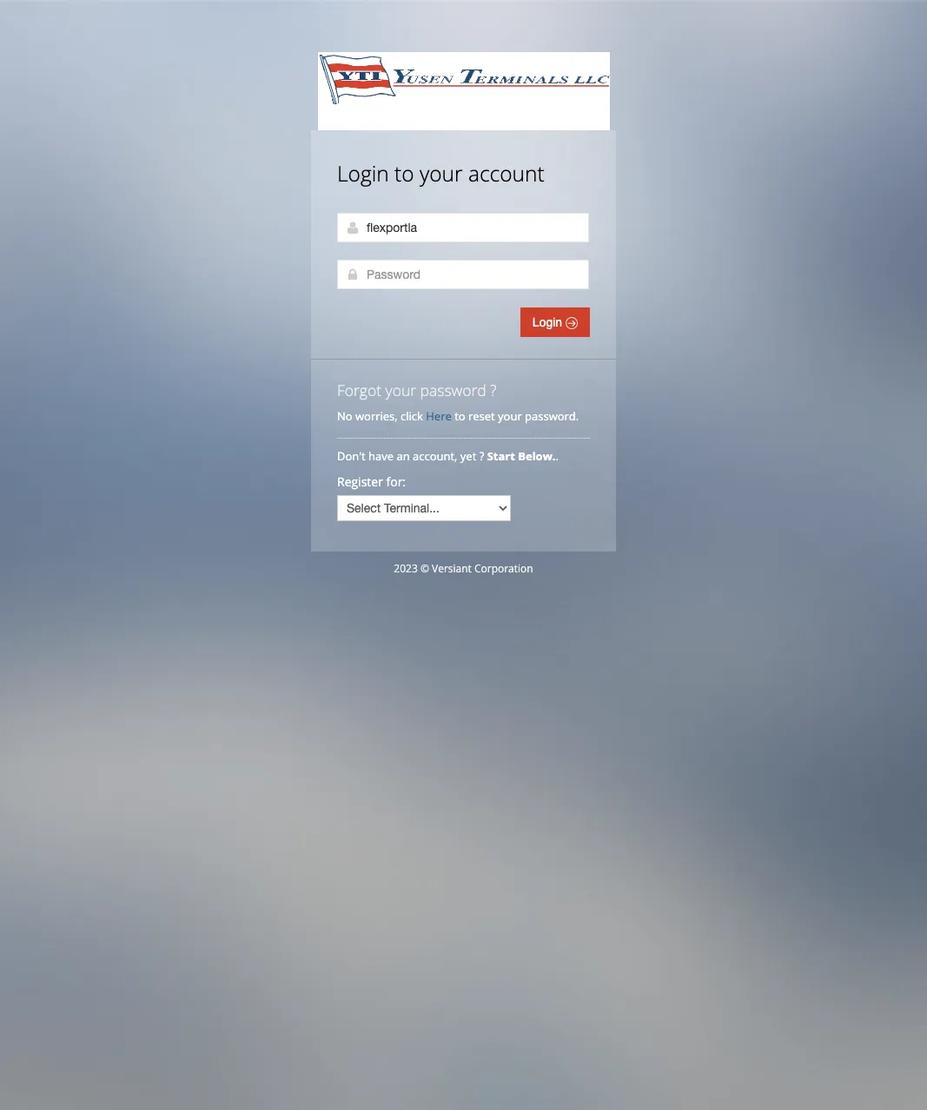 Task type: locate. For each thing, give the bounding box(es) containing it.
here link
[[426, 409, 452, 424]]

0 horizontal spatial login
[[337, 159, 389, 188]]

password.
[[525, 409, 579, 424]]

1 horizontal spatial ?
[[490, 380, 497, 401]]

to inside forgot your password ? no worries, click here to reset your password.
[[455, 409, 466, 424]]

1 vertical spatial ?
[[479, 448, 484, 464]]

here
[[426, 409, 452, 424]]

forgot
[[337, 380, 382, 401]]

Username text field
[[337, 213, 589, 242]]

click
[[401, 409, 423, 424]]

login
[[337, 159, 389, 188], [533, 316, 566, 329]]

2 horizontal spatial your
[[498, 409, 522, 424]]

? up reset
[[490, 380, 497, 401]]

to right here link on the top left of the page
[[455, 409, 466, 424]]

0 horizontal spatial your
[[386, 380, 416, 401]]

©
[[421, 561, 429, 576]]

your right reset
[[498, 409, 522, 424]]

yet
[[461, 448, 477, 464]]

worries,
[[355, 409, 398, 424]]

2 vertical spatial your
[[498, 409, 522, 424]]

to up username text field
[[395, 159, 414, 188]]

1 horizontal spatial login
[[533, 316, 566, 329]]

account,
[[413, 448, 458, 464]]

register for:
[[337, 474, 406, 490]]

0 horizontal spatial to
[[395, 159, 414, 188]]

? right yet
[[479, 448, 484, 464]]

0 vertical spatial to
[[395, 159, 414, 188]]

your up username text field
[[420, 159, 463, 188]]

1 vertical spatial login
[[533, 316, 566, 329]]

for:
[[386, 474, 406, 490]]

don't
[[337, 448, 366, 464]]

user image
[[346, 221, 360, 235]]

0 vertical spatial login
[[337, 159, 389, 188]]

?
[[490, 380, 497, 401], [479, 448, 484, 464]]

versiant
[[432, 561, 472, 576]]

1 horizontal spatial to
[[455, 409, 466, 424]]

to
[[395, 159, 414, 188], [455, 409, 466, 424]]

login to your account
[[337, 159, 545, 188]]

login button
[[520, 308, 590, 337]]

account
[[468, 159, 545, 188]]

1 vertical spatial your
[[386, 380, 416, 401]]

your
[[420, 159, 463, 188], [386, 380, 416, 401], [498, 409, 522, 424]]

your up click
[[386, 380, 416, 401]]

1 vertical spatial to
[[455, 409, 466, 424]]

corporation
[[475, 561, 533, 576]]

swapright image
[[566, 317, 578, 329]]

0 vertical spatial your
[[420, 159, 463, 188]]

login for login to your account
[[337, 159, 389, 188]]

0 horizontal spatial ?
[[479, 448, 484, 464]]

login inside button
[[533, 316, 566, 329]]

0 vertical spatial ?
[[490, 380, 497, 401]]

start
[[487, 448, 515, 464]]



Task type: vqa. For each thing, say whether or not it's contained in the screenshot.
Home link
no



Task type: describe. For each thing, give the bounding box(es) containing it.
1 horizontal spatial your
[[420, 159, 463, 188]]

below.
[[518, 448, 556, 464]]

2023 © versiant corporation
[[394, 561, 533, 576]]

no
[[337, 409, 353, 424]]

login for login
[[533, 316, 566, 329]]

password
[[420, 380, 486, 401]]

register
[[337, 474, 383, 490]]

Password password field
[[337, 260, 589, 289]]

2023
[[394, 561, 418, 576]]

.
[[556, 448, 559, 464]]

forgot your password ? no worries, click here to reset your password.
[[337, 380, 579, 424]]

reset
[[468, 409, 495, 424]]

have
[[369, 448, 394, 464]]

don't have an account, yet ? start below. .
[[337, 448, 562, 464]]

lock image
[[346, 268, 360, 282]]

? inside forgot your password ? no worries, click here to reset your password.
[[490, 380, 497, 401]]

an
[[397, 448, 410, 464]]



